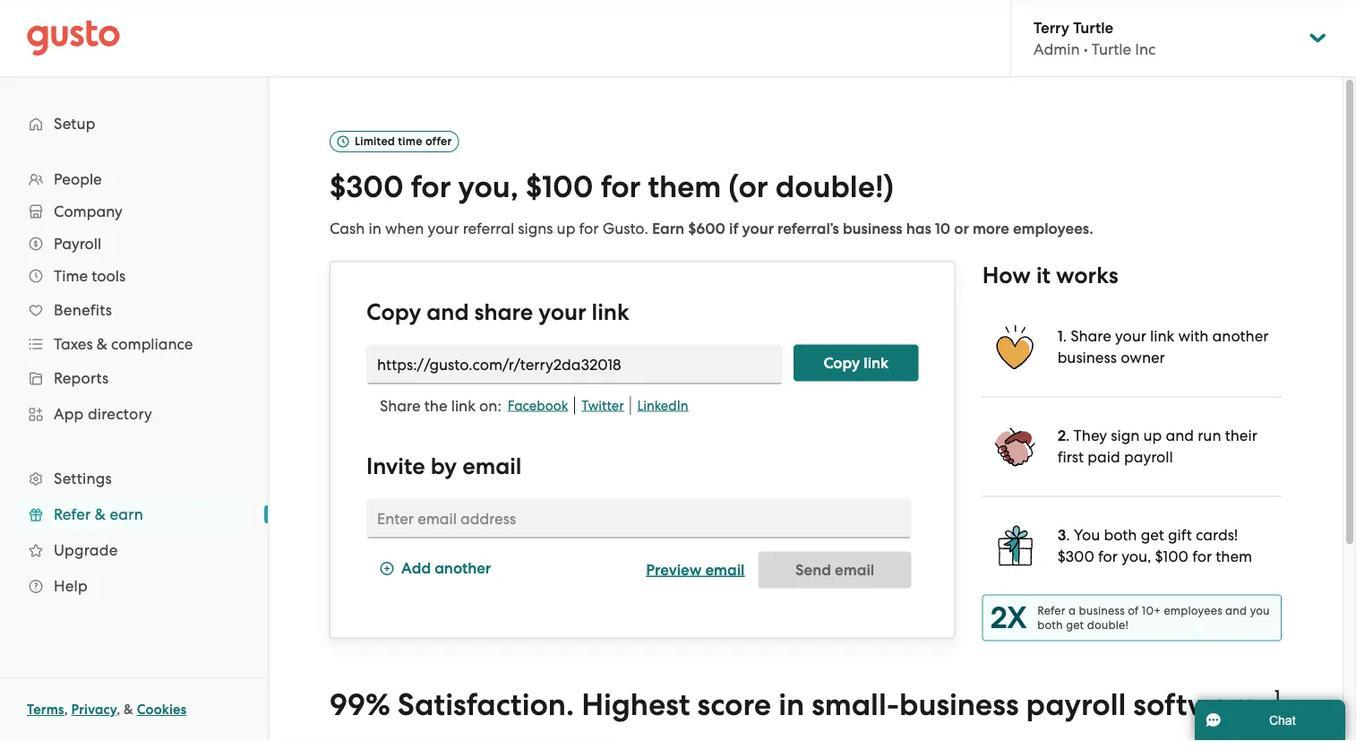 Task type: describe. For each thing, give the bounding box(es) containing it.
earn
[[652, 219, 685, 238]]

for down you
[[1099, 547, 1119, 565]]

app directory
[[54, 405, 152, 423]]

owner
[[1121, 348, 1166, 366]]

terms
[[27, 702, 64, 718]]

how
[[983, 262, 1032, 289]]

referral's
[[778, 219, 840, 238]]

3
[[1058, 525, 1067, 544]]

copy link
[[824, 353, 889, 372]]

0 vertical spatial you,
[[459, 169, 519, 205]]

an illustration of a gift image
[[994, 524, 1039, 568]]

cards!
[[1197, 525, 1239, 543]]

time tools
[[54, 267, 126, 285]]

1 inside 1 . share your link with another business owner
[[1058, 327, 1064, 345]]

software.
[[1134, 687, 1268, 723]]

payroll
[[54, 235, 101, 253]]

gusto.
[[603, 219, 649, 237]]

score
[[698, 687, 772, 723]]

$300 for you, $100 for them (or double!)
[[330, 169, 894, 205]]

taxes & compliance button
[[18, 328, 250, 360]]

0 vertical spatial email
[[463, 452, 522, 480]]

time
[[398, 134, 423, 148]]

sign
[[1112, 426, 1140, 444]]

2 vertical spatial &
[[124, 702, 134, 718]]

facebook
[[508, 397, 568, 413]]

offer
[[426, 134, 452, 148]]

chat button
[[1196, 700, 1346, 741]]

gift
[[1169, 525, 1193, 543]]

•
[[1084, 40, 1089, 58]]

invite
[[367, 452, 425, 480]]

for down the cards!
[[1193, 547, 1213, 565]]

facebook button
[[502, 396, 576, 414]]

and inside 2 . they sign up and run their first paid payroll
[[1166, 426, 1195, 444]]

inc
[[1136, 40, 1156, 58]]

2x list
[[983, 297, 1283, 641]]

reports link
[[18, 362, 250, 394]]

payroll inside 2 . they sign up and run their first paid payroll
[[1125, 448, 1174, 466]]

employees.
[[1014, 219, 1094, 238]]

first
[[1058, 448, 1085, 466]]

an illustration of a handshake image
[[994, 424, 1039, 469]]

share inside 1 . share your link with another business owner
[[1071, 327, 1112, 344]]

1 . share your link with another business owner
[[1058, 327, 1270, 366]]

you, inside 3 . you both get gift cards! $300 for you, $100 for them
[[1122, 547, 1152, 565]]

limited time offer
[[355, 134, 452, 148]]

settings
[[54, 470, 112, 488]]

share
[[475, 298, 534, 326]]

upgrade link
[[18, 534, 250, 566]]

run
[[1198, 426, 1222, 444]]

limited
[[355, 134, 395, 148]]

referral
[[463, 219, 515, 237]]

setup
[[54, 115, 96, 133]]

email inside button
[[706, 560, 745, 579]]

2 . they sign up and run their first paid payroll
[[1058, 426, 1258, 466]]

link inside button
[[864, 353, 889, 372]]

add
[[402, 559, 431, 578]]

2
[[1058, 426, 1067, 444]]

earn
[[110, 506, 143, 523]]

admin
[[1034, 40, 1081, 58]]

by
[[431, 452, 457, 480]]

both inside 3 . you both get gift cards! $300 for you, $100 for them
[[1105, 525, 1138, 543]]

settings link
[[18, 462, 250, 495]]

payroll button
[[18, 228, 250, 260]]

reports
[[54, 369, 109, 387]]

gusto navigation element
[[0, 77, 268, 633]]

help link
[[18, 570, 250, 602]]

benefits
[[54, 301, 112, 319]]

cash
[[330, 219, 365, 237]]

satisfaction.
[[398, 687, 575, 723]]

copy for copy and share your link
[[367, 298, 421, 326]]

1 , from the left
[[64, 702, 68, 718]]

taxes & compliance
[[54, 335, 193, 353]]

invite by email
[[367, 452, 522, 480]]

how it works
[[983, 262, 1119, 289]]

copy link button
[[794, 344, 919, 381]]

when
[[385, 219, 424, 237]]

refer for refer & earn
[[54, 506, 91, 523]]

compliance
[[111, 335, 193, 353]]

people
[[54, 170, 102, 188]]

refer & earn link
[[18, 498, 250, 531]]

company
[[54, 203, 123, 220]]

employees
[[1165, 604, 1223, 617]]

works
[[1057, 262, 1119, 289]]



Task type: vqa. For each thing, say whether or not it's contained in the screenshot.
leftmost choose
no



Task type: locate. For each thing, give the bounding box(es) containing it.
10
[[936, 219, 951, 238]]

them inside 3 . you both get gift cards! $300 for you, $100 for them
[[1216, 547, 1253, 565]]

signs
[[518, 219, 553, 237]]

2 vertical spatial .
[[1067, 525, 1071, 543]]

$100 down gift
[[1156, 547, 1189, 565]]

& left earn
[[95, 506, 106, 523]]

tools
[[92, 267, 126, 285]]

Enter email address email field
[[367, 499, 912, 538]]

privacy
[[71, 702, 117, 718]]

them down the cards!
[[1216, 547, 1253, 565]]

0 vertical spatial copy
[[367, 298, 421, 326]]

. right an illustration of a heart image
[[1064, 327, 1068, 344]]

an illustration of a heart image
[[994, 325, 1039, 370]]

0 vertical spatial $300
[[330, 169, 404, 205]]

0 horizontal spatial ,
[[64, 702, 68, 718]]

None field
[[367, 344, 783, 384]]

1 right an illustration of a heart image
[[1058, 327, 1064, 345]]

copy for copy link
[[824, 353, 861, 372]]

1 vertical spatial 1
[[1275, 686, 1281, 705]]

your for cash in when your referral signs up for gusto. earn $600 if your referral's business has 10 or more employees.
[[428, 219, 459, 237]]

refer & earn
[[54, 506, 143, 523]]

help
[[54, 577, 88, 595]]

(or
[[729, 169, 769, 205]]

both right you
[[1105, 525, 1138, 543]]

0 horizontal spatial copy
[[367, 298, 421, 326]]

0 vertical spatial turtle
[[1074, 18, 1114, 37]]

in
[[369, 219, 382, 237], [779, 687, 805, 723]]

small-
[[812, 687, 900, 723]]

preview
[[646, 560, 702, 579]]

0 vertical spatial get
[[1142, 525, 1165, 543]]

copy inside button
[[824, 353, 861, 372]]

email right "by"
[[463, 452, 522, 480]]

your up owner
[[1116, 327, 1147, 344]]

in right score
[[779, 687, 805, 723]]

$100
[[526, 169, 594, 205], [1156, 547, 1189, 565]]

0 horizontal spatial get
[[1067, 618, 1085, 632]]

twitter button
[[576, 396, 631, 414]]

0 vertical spatial &
[[97, 335, 107, 353]]

1 vertical spatial both
[[1038, 618, 1064, 632]]

refer inside refer & earn link
[[54, 506, 91, 523]]

1 horizontal spatial and
[[1166, 426, 1195, 444]]

it
[[1037, 262, 1051, 289]]

1 vertical spatial them
[[1216, 547, 1253, 565]]

in right the cash
[[369, 219, 382, 237]]

your inside cash in when your referral signs up for gusto. earn $600 if your referral's business has 10 or more employees.
[[428, 219, 459, 237]]

get down a
[[1067, 618, 1085, 632]]

email right "preview"
[[706, 560, 745, 579]]

10+
[[1143, 604, 1162, 617]]

list containing people
[[0, 163, 268, 604]]

0 horizontal spatial both
[[1038, 618, 1064, 632]]

0 horizontal spatial $100
[[526, 169, 594, 205]]

1 vertical spatial and
[[1166, 426, 1195, 444]]

1 vertical spatial another
[[435, 559, 491, 578]]

1 vertical spatial $300
[[1058, 547, 1095, 565]]

1 horizontal spatial ,
[[117, 702, 120, 718]]

and left you
[[1226, 604, 1248, 617]]

for down offer
[[411, 169, 451, 205]]

1 horizontal spatial refer
[[1038, 604, 1066, 617]]

home image
[[27, 20, 120, 56]]

1 horizontal spatial get
[[1142, 525, 1165, 543]]

taxes
[[54, 335, 93, 353]]

0 vertical spatial .
[[1064, 327, 1068, 344]]

1 horizontal spatial in
[[779, 687, 805, 723]]

$300 down you
[[1058, 547, 1095, 565]]

them
[[648, 169, 722, 205], [1216, 547, 1253, 565]]

share left the
[[380, 396, 421, 414]]

& left cookies "button"
[[124, 702, 134, 718]]

1 horizontal spatial copy
[[824, 353, 861, 372]]

0 vertical spatial and
[[427, 298, 469, 326]]

business inside refer a business of 10+ employees and you both get double!
[[1080, 604, 1126, 617]]

people button
[[18, 163, 250, 195]]

or
[[955, 219, 970, 238]]

up right signs
[[557, 219, 576, 237]]

refer left a
[[1038, 604, 1066, 617]]

1 horizontal spatial $300
[[1058, 547, 1095, 565]]

company button
[[18, 195, 250, 228]]

for left gusto.
[[579, 219, 599, 237]]

you
[[1251, 604, 1271, 617]]

privacy link
[[71, 702, 117, 718]]

. left you
[[1067, 525, 1071, 543]]

& for compliance
[[97, 335, 107, 353]]

copy and share your link
[[367, 298, 630, 326]]

cookies button
[[137, 699, 187, 721]]

and inside refer a business of 10+ employees and you both get double!
[[1226, 604, 1248, 617]]

turtle up • in the top right of the page
[[1074, 18, 1114, 37]]

terms , privacy , & cookies
[[27, 702, 187, 718]]

0 horizontal spatial $300
[[330, 169, 404, 205]]

$100 up signs
[[526, 169, 594, 205]]

0 horizontal spatial email
[[463, 452, 522, 480]]

the
[[425, 396, 448, 414]]

1 inside 99% satisfaction. highest score in small-business payroll software. 1
[[1275, 686, 1281, 705]]

1 vertical spatial up
[[1144, 426, 1163, 444]]

$600
[[688, 219, 726, 238]]

1 horizontal spatial them
[[1216, 547, 1253, 565]]

1 horizontal spatial share
[[1071, 327, 1112, 344]]

,
[[64, 702, 68, 718], [117, 702, 120, 718]]

with
[[1179, 327, 1209, 344]]

0 horizontal spatial them
[[648, 169, 722, 205]]

1 vertical spatial email
[[706, 560, 745, 579]]

$300 inside 3 . you both get gift cards! $300 for you, $100 for them
[[1058, 547, 1095, 565]]

0 vertical spatial payroll
[[1125, 448, 1174, 466]]

they
[[1074, 426, 1108, 444]]

another right with
[[1213, 327, 1270, 344]]

& for earn
[[95, 506, 106, 523]]

a
[[1069, 604, 1077, 617]]

turtle
[[1074, 18, 1114, 37], [1092, 40, 1132, 58]]

payroll down double!
[[1027, 687, 1127, 723]]

another right add
[[435, 559, 491, 578]]

share
[[1071, 327, 1112, 344], [380, 396, 421, 414]]

another inside 1 . share your link with another business owner
[[1213, 327, 1270, 344]]

0 horizontal spatial up
[[557, 219, 576, 237]]

& right taxes at the top left of the page
[[97, 335, 107, 353]]

1 vertical spatial refer
[[1038, 604, 1066, 617]]

99% satisfaction. highest score in small-business payroll software. 1
[[330, 686, 1281, 723]]

more
[[973, 219, 1010, 238]]

1 vertical spatial get
[[1067, 618, 1085, 632]]

1 horizontal spatial you,
[[1122, 547, 1152, 565]]

1 horizontal spatial up
[[1144, 426, 1163, 444]]

get inside refer a business of 10+ employees and you both get double!
[[1067, 618, 1085, 632]]

0 vertical spatial $100
[[526, 169, 594, 205]]

payroll inside 99% satisfaction. highest score in small-business payroll software. 1
[[1027, 687, 1127, 723]]

up right the sign
[[1144, 426, 1163, 444]]

your for copy and share your link
[[539, 298, 587, 326]]

. inside 2 . they sign up and run their first paid payroll
[[1067, 426, 1071, 444]]

0 vertical spatial another
[[1213, 327, 1270, 344]]

refer for refer a business of 10+ employees and you both get double!
[[1038, 604, 1066, 617]]

time tools button
[[18, 260, 250, 292]]

them up 'earn'
[[648, 169, 722, 205]]

up inside 2 . they sign up and run their first paid payroll
[[1144, 426, 1163, 444]]

business inside 99% satisfaction. highest score in small-business payroll software. 1
[[900, 687, 1020, 723]]

in inside 99% satisfaction. highest score in small-business payroll software. 1
[[779, 687, 805, 723]]

on:
[[480, 396, 502, 414]]

$100 inside 3 . you both get gift cards! $300 for you, $100 for them
[[1156, 547, 1189, 565]]

0 horizontal spatial in
[[369, 219, 382, 237]]

1 vertical spatial turtle
[[1092, 40, 1132, 58]]

you, up of
[[1122, 547, 1152, 565]]

0 vertical spatial them
[[648, 169, 722, 205]]

, left privacy link
[[64, 702, 68, 718]]

preview email
[[646, 560, 745, 579]]

directory
[[88, 405, 152, 423]]

1 vertical spatial you,
[[1122, 547, 1152, 565]]

0 vertical spatial 1
[[1058, 327, 1064, 345]]

refer a business of 10+ employees and you both get double!
[[1038, 604, 1271, 632]]

your right share
[[539, 298, 587, 326]]

0 vertical spatial in
[[369, 219, 382, 237]]

get inside 3 . you both get gift cards! $300 for you, $100 for them
[[1142, 525, 1165, 543]]

1 vertical spatial $100
[[1156, 547, 1189, 565]]

app directory link
[[18, 398, 250, 430]]

1 up "chat"
[[1275, 686, 1281, 705]]

0 vertical spatial share
[[1071, 327, 1112, 344]]

turtle right • in the top right of the page
[[1092, 40, 1132, 58]]

1 vertical spatial in
[[779, 687, 805, 723]]

your for 1 . share your link with another business owner
[[1116, 327, 1147, 344]]

1 horizontal spatial 1
[[1275, 686, 1281, 705]]

time
[[54, 267, 88, 285]]

up inside cash in when your referral signs up for gusto. earn $600 if your referral's business has 10 or more employees.
[[557, 219, 576, 237]]

module__icon___slcit image
[[380, 562, 394, 576]]

both
[[1105, 525, 1138, 543], [1038, 618, 1064, 632]]

get left gift
[[1142, 525, 1165, 543]]

benefits link
[[18, 294, 250, 326]]

0 horizontal spatial 1
[[1058, 327, 1064, 345]]

. for 1
[[1064, 327, 1068, 344]]

3 . you both get gift cards! $300 for you, $100 for them
[[1058, 525, 1253, 565]]

of
[[1129, 604, 1140, 617]]

terms link
[[27, 702, 64, 718]]

app
[[54, 405, 84, 423]]

0 horizontal spatial you,
[[459, 169, 519, 205]]

share the link on: facebook
[[380, 396, 568, 414]]

share down works
[[1071, 327, 1112, 344]]

, left cookies "button"
[[117, 702, 120, 718]]

copy
[[367, 298, 421, 326], [824, 353, 861, 372]]

2 , from the left
[[117, 702, 120, 718]]

2 horizontal spatial and
[[1226, 604, 1248, 617]]

1 vertical spatial copy
[[824, 353, 861, 372]]

. inside 3 . you both get gift cards! $300 for you, $100 for them
[[1067, 525, 1071, 543]]

paid
[[1088, 448, 1121, 466]]

99%
[[330, 687, 391, 723]]

business
[[843, 219, 903, 238], [1058, 348, 1118, 366], [1080, 604, 1126, 617], [900, 687, 1020, 723]]

0 vertical spatial refer
[[54, 506, 91, 523]]

0 horizontal spatial share
[[380, 396, 421, 414]]

linkedin button
[[631, 396, 695, 414]]

link inside 1 . share your link with another business owner
[[1151, 327, 1175, 344]]

. for 2
[[1067, 426, 1071, 444]]

0 horizontal spatial refer
[[54, 506, 91, 523]]

for inside cash in when your referral signs up for gusto. earn $600 if your referral's business has 10 or more employees.
[[579, 219, 599, 237]]

1 horizontal spatial email
[[706, 560, 745, 579]]

upgrade
[[54, 541, 118, 559]]

linkedin
[[638, 397, 689, 413]]

1 horizontal spatial $100
[[1156, 547, 1189, 565]]

another inside "button"
[[435, 559, 491, 578]]

terry turtle admin • turtle inc
[[1034, 18, 1156, 58]]

list
[[0, 163, 268, 604]]

1 vertical spatial share
[[380, 396, 421, 414]]

cookies
[[137, 702, 187, 718]]

$300 down limited
[[330, 169, 404, 205]]

you, up referral at the left top
[[459, 169, 519, 205]]

terry
[[1034, 18, 1070, 37]]

& inside "dropdown button"
[[97, 335, 107, 353]]

refer
[[54, 506, 91, 523], [1038, 604, 1066, 617]]

0 horizontal spatial another
[[435, 559, 491, 578]]

business inside 1 . share your link with another business owner
[[1058, 348, 1118, 366]]

1 vertical spatial &
[[95, 506, 106, 523]]

. inside 1 . share your link with another business owner
[[1064, 327, 1068, 344]]

their
[[1226, 426, 1258, 444]]

0 vertical spatial both
[[1105, 525, 1138, 543]]

0 vertical spatial up
[[557, 219, 576, 237]]

your inside 1 . share your link with another business owner
[[1116, 327, 1147, 344]]

payroll down the sign
[[1125, 448, 1174, 466]]

add another
[[402, 559, 491, 578]]

2 vertical spatial and
[[1226, 604, 1248, 617]]

your right when
[[428, 219, 459, 237]]

highest
[[582, 687, 690, 723]]

refer inside refer a business of 10+ employees and you both get double!
[[1038, 604, 1066, 617]]

1 vertical spatial .
[[1067, 426, 1071, 444]]

0 horizontal spatial and
[[427, 298, 469, 326]]

you
[[1074, 525, 1101, 543]]

both right 2x
[[1038, 618, 1064, 632]]

1 vertical spatial payroll
[[1027, 687, 1127, 723]]

and left 'run'
[[1166, 426, 1195, 444]]

1 horizontal spatial another
[[1213, 327, 1270, 344]]

1 horizontal spatial both
[[1105, 525, 1138, 543]]

and left share
[[427, 298, 469, 326]]

double!)
[[776, 169, 894, 205]]

for up gusto.
[[601, 169, 641, 205]]

if
[[730, 219, 739, 238]]

twitter
[[582, 397, 624, 413]]

. up first
[[1067, 426, 1071, 444]]

preview email button
[[646, 551, 745, 588]]

both inside refer a business of 10+ employees and you both get double!
[[1038, 618, 1064, 632]]

in inside cash in when your referral signs up for gusto. earn $600 if your referral's business has 10 or more employees.
[[369, 219, 382, 237]]

cash in when your referral signs up for gusto. earn $600 if your referral's business has 10 or more employees.
[[330, 219, 1094, 238]]

for
[[411, 169, 451, 205], [601, 169, 641, 205], [579, 219, 599, 237], [1099, 547, 1119, 565], [1193, 547, 1213, 565]]

refer down settings at the left of the page
[[54, 506, 91, 523]]

your right if
[[743, 219, 774, 238]]



